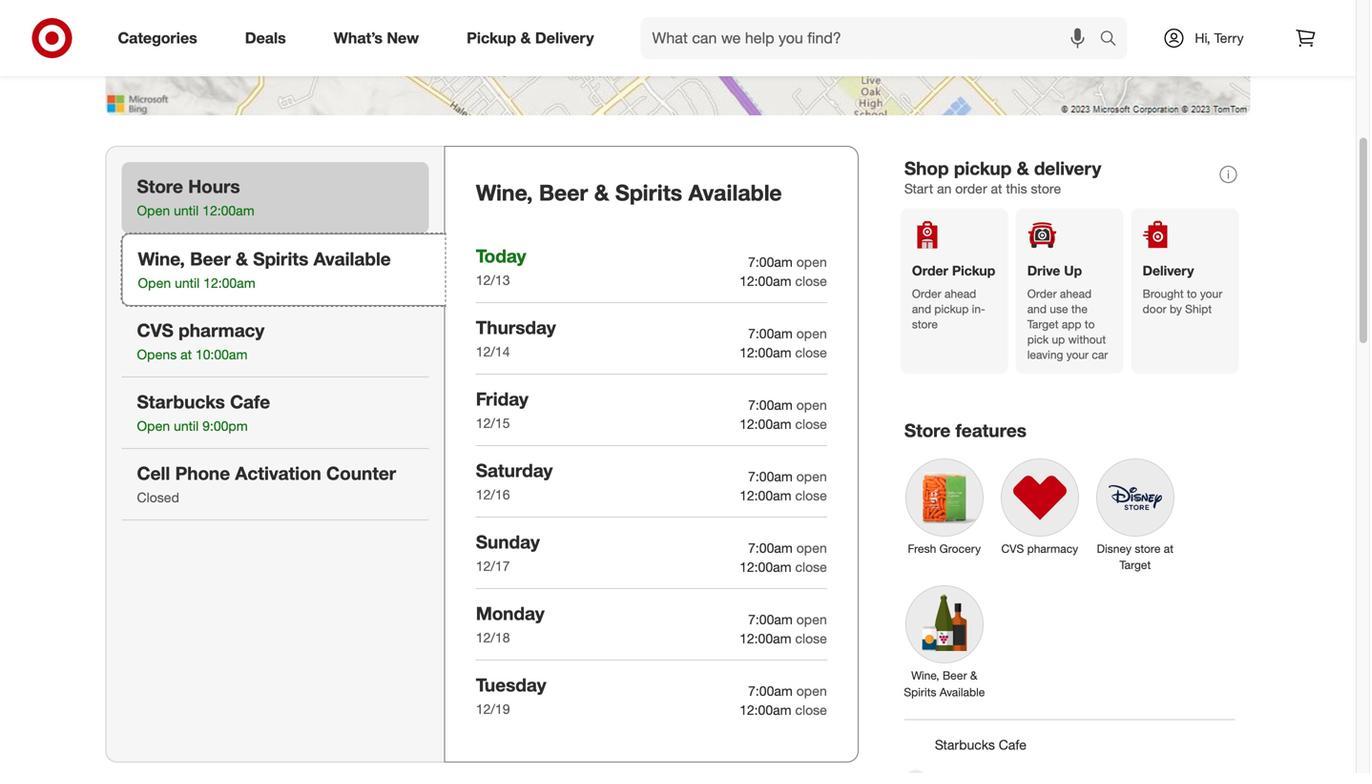Task type: vqa. For each thing, say whether or not it's contained in the screenshot.
12:00AM for Thursday
yes



Task type: locate. For each thing, give the bounding box(es) containing it.
until left 9:00pm
[[174, 418, 199, 435]]

7 7:00am from the top
[[748, 683, 793, 700]]

at
[[991, 180, 1002, 197], [180, 347, 192, 363], [1164, 542, 1174, 556]]

0 vertical spatial store
[[137, 176, 183, 198]]

7:00am open 12:00am close for tuesday
[[740, 683, 827, 719]]

car
[[1092, 348, 1108, 362]]

beer inside wine, beer & spirits available open until 12:00am
[[190, 248, 231, 270]]

2 horizontal spatial store
[[1135, 542, 1161, 556]]

pickup left in-
[[935, 302, 969, 316]]

order
[[912, 263, 948, 279], [912, 287, 941, 301], [1027, 287, 1057, 301]]

1 horizontal spatial your
[[1200, 287, 1223, 301]]

7 7:00am open 12:00am close from the top
[[740, 683, 827, 719]]

1 horizontal spatial store
[[904, 420, 951, 442]]

2 vertical spatial wine,
[[911, 669, 940, 683]]

pickup inside order pickup order ahead and pickup in- store
[[935, 302, 969, 316]]

at left this
[[991, 180, 1002, 197]]

10:00am
[[196, 347, 248, 363]]

0 horizontal spatial spirits
[[253, 248, 308, 270]]

&
[[521, 29, 531, 47], [1017, 158, 1029, 179], [594, 179, 609, 206], [236, 248, 248, 270], [970, 669, 978, 683]]

cvs right grocery
[[1001, 542, 1024, 556]]

to up "without"
[[1085, 317, 1095, 332]]

0 horizontal spatial ahead
[[945, 287, 976, 301]]

wine, beer & spirits available link
[[897, 577, 992, 705]]

2 7:00am from the top
[[748, 325, 793, 342]]

0 horizontal spatial store
[[912, 317, 938, 332]]

available inside "link"
[[940, 685, 985, 700]]

0 horizontal spatial delivery
[[535, 29, 594, 47]]

order for drive up
[[1027, 287, 1057, 301]]

hi, terry
[[1195, 30, 1244, 46]]

until up the cvs pharmacy opens at 10:00am
[[175, 275, 200, 292]]

3 7:00am open 12:00am close from the top
[[740, 397, 827, 433]]

and inside drive up order ahead and use the target app to pick up without leaving your car
[[1027, 302, 1047, 316]]

open inside starbucks cafe open until 9:00pm
[[137, 418, 170, 435]]

store inside store hours open until 12:00am
[[137, 176, 183, 198]]

1 vertical spatial cvs
[[1001, 542, 1024, 556]]

7:00am open 12:00am close
[[740, 254, 827, 290], [740, 325, 827, 361], [740, 397, 827, 433], [740, 468, 827, 504], [740, 540, 827, 576], [740, 612, 827, 647], [740, 683, 827, 719]]

1 vertical spatial delivery
[[1143, 263, 1194, 279]]

your
[[1200, 287, 1223, 301], [1067, 348, 1089, 362]]

1 vertical spatial target
[[1120, 558, 1151, 573]]

fresh
[[908, 542, 936, 556]]

open
[[796, 254, 827, 270], [796, 325, 827, 342], [796, 397, 827, 414], [796, 468, 827, 485], [796, 540, 827, 557], [796, 612, 827, 628], [796, 683, 827, 700]]

pickup up "order"
[[954, 158, 1012, 179]]

1 vertical spatial wine,
[[138, 248, 185, 270]]

pick
[[1027, 333, 1049, 347]]

7 close from the top
[[795, 702, 827, 719]]

and inside order pickup order ahead and pickup in- store
[[912, 302, 931, 316]]

12:00am for today
[[740, 273, 792, 290]]

1 and from the left
[[912, 302, 931, 316]]

2 and from the left
[[1027, 302, 1047, 316]]

0 vertical spatial store
[[1031, 180, 1061, 197]]

12:00am
[[202, 202, 254, 219], [740, 273, 792, 290], [203, 275, 255, 292], [740, 344, 792, 361], [740, 416, 792, 433], [740, 487, 792, 504], [740, 559, 792, 576], [740, 631, 792, 647], [740, 702, 792, 719]]

thursday 12/14
[[476, 317, 556, 360]]

your inside drive up order ahead and use the target app to pick up without leaving your car
[[1067, 348, 1089, 362]]

7:00am open 12:00am close for thursday
[[740, 325, 827, 361]]

5 7:00am open 12:00am close from the top
[[740, 540, 827, 576]]

0 horizontal spatial target
[[1027, 317, 1059, 332]]

close for friday
[[795, 416, 827, 433]]

open for tuesday
[[796, 683, 827, 700]]

thursday
[[476, 317, 556, 339]]

close for thursday
[[795, 344, 827, 361]]

1 vertical spatial pharmacy
[[1027, 542, 1078, 556]]

1 horizontal spatial pickup
[[952, 263, 995, 279]]

and for order
[[912, 302, 931, 316]]

what's
[[334, 29, 383, 47]]

1 horizontal spatial starbucks
[[935, 737, 995, 754]]

6 7:00am from the top
[[748, 612, 793, 628]]

0 vertical spatial cafe
[[230, 391, 270, 413]]

at inside the cvs pharmacy opens at 10:00am
[[180, 347, 192, 363]]

0 vertical spatial open
[[137, 202, 170, 219]]

pharmacy
[[179, 320, 265, 342], [1027, 542, 1078, 556]]

ahead up in-
[[945, 287, 976, 301]]

1 open from the top
[[796, 254, 827, 270]]

0 vertical spatial delivery
[[535, 29, 594, 47]]

0 horizontal spatial starbucks
[[137, 391, 225, 413]]

target down disney
[[1120, 558, 1151, 573]]

ahead up the
[[1060, 287, 1092, 301]]

0 vertical spatial cvs
[[137, 320, 174, 342]]

6 7:00am open 12:00am close from the top
[[740, 612, 827, 647]]

0 horizontal spatial at
[[180, 347, 192, 363]]

1 vertical spatial open
[[138, 275, 171, 292]]

store
[[1031, 180, 1061, 197], [912, 317, 938, 332], [1135, 542, 1161, 556]]

2 vertical spatial until
[[174, 418, 199, 435]]

6 open from the top
[[796, 612, 827, 628]]

2 vertical spatial beer
[[943, 669, 967, 683]]

7 open from the top
[[796, 683, 827, 700]]

0 horizontal spatial and
[[912, 302, 931, 316]]

1 close from the top
[[795, 273, 827, 290]]

to inside delivery brought to your door by shipt
[[1187, 287, 1197, 301]]

6 close from the top
[[795, 631, 827, 647]]

1 vertical spatial store
[[904, 420, 951, 442]]

0 vertical spatial available
[[688, 179, 782, 206]]

pickup inside shop pickup & delivery start an order at this store
[[954, 158, 1012, 179]]

wine, up starbucks cafe
[[911, 669, 940, 683]]

2 horizontal spatial at
[[1164, 542, 1174, 556]]

3 7:00am from the top
[[748, 397, 793, 414]]

3 close from the top
[[795, 416, 827, 433]]

0 horizontal spatial available
[[314, 248, 391, 270]]

0 vertical spatial beer
[[539, 179, 588, 206]]

1 ahead from the left
[[945, 287, 976, 301]]

until for starbucks
[[174, 418, 199, 435]]

0 horizontal spatial pickup
[[467, 29, 516, 47]]

shipt
[[1185, 302, 1212, 316]]

features
[[956, 420, 1027, 442]]

2 horizontal spatial beer
[[943, 669, 967, 683]]

0 horizontal spatial cafe
[[230, 391, 270, 413]]

cvs up the opens
[[137, 320, 174, 342]]

sunday 12/17
[[476, 531, 540, 575]]

0 horizontal spatial cvs
[[137, 320, 174, 342]]

until inside starbucks cafe open until 9:00pm
[[174, 418, 199, 435]]

0 horizontal spatial your
[[1067, 348, 1089, 362]]

friday
[[476, 388, 529, 410]]

store left hours
[[137, 176, 183, 198]]

open
[[137, 202, 170, 219], [138, 275, 171, 292], [137, 418, 170, 435]]

pickup
[[467, 29, 516, 47], [952, 263, 995, 279]]

1 vertical spatial wine, beer & spirits available
[[904, 669, 985, 700]]

5 7:00am from the top
[[748, 540, 793, 557]]

cvs inside the cvs pharmacy opens at 10:00am
[[137, 320, 174, 342]]

0 horizontal spatial store
[[137, 176, 183, 198]]

available inside wine, beer & spirits available open until 12:00am
[[314, 248, 391, 270]]

brought
[[1143, 287, 1184, 301]]

open for sunday
[[796, 540, 827, 557]]

ahead
[[945, 287, 976, 301], [1060, 287, 1092, 301]]

1 horizontal spatial pharmacy
[[1027, 542, 1078, 556]]

7:00am for tuesday
[[748, 683, 793, 700]]

1 horizontal spatial delivery
[[1143, 263, 1194, 279]]

target
[[1027, 317, 1059, 332], [1120, 558, 1151, 573]]

& inside wine, beer & spirits available "link"
[[970, 669, 978, 683]]

0 horizontal spatial wine, beer & spirits available
[[476, 179, 782, 206]]

2 ahead from the left
[[1060, 287, 1092, 301]]

by
[[1170, 302, 1182, 316]]

store capabilities with hours, vertical tabs tab list
[[105, 146, 445, 763]]

cvs pharmacy opens at 10:00am
[[137, 320, 265, 363]]

1 vertical spatial beer
[[190, 248, 231, 270]]

3 open from the top
[[796, 397, 827, 414]]

cvs pharmacy link
[[992, 450, 1088, 561]]

0 vertical spatial starbucks
[[137, 391, 225, 413]]

to
[[1187, 287, 1197, 301], [1085, 317, 1095, 332]]

open for store hours
[[137, 202, 170, 219]]

1 7:00am from the top
[[748, 254, 793, 270]]

0 vertical spatial pickup
[[467, 29, 516, 47]]

target up pick
[[1027, 317, 1059, 332]]

0 vertical spatial pharmacy
[[179, 320, 265, 342]]

and left in-
[[912, 302, 931, 316]]

1 horizontal spatial and
[[1027, 302, 1047, 316]]

1 vertical spatial to
[[1085, 317, 1095, 332]]

cafe inside starbucks cafe open until 9:00pm
[[230, 391, 270, 413]]

1 7:00am open 12:00am close from the top
[[740, 254, 827, 290]]

available
[[688, 179, 782, 206], [314, 248, 391, 270], [940, 685, 985, 700]]

target inside disney store at target
[[1120, 558, 1151, 573]]

1 vertical spatial store
[[912, 317, 938, 332]]

hi,
[[1195, 30, 1211, 46]]

wine,
[[476, 179, 533, 206], [138, 248, 185, 270], [911, 669, 940, 683]]

open inside wine, beer & spirits available open until 12:00am
[[138, 275, 171, 292]]

until
[[174, 202, 199, 219], [175, 275, 200, 292], [174, 418, 199, 435]]

0 vertical spatial to
[[1187, 287, 1197, 301]]

1 vertical spatial pickup
[[952, 263, 995, 279]]

wine, beer & spirits available
[[476, 179, 782, 206], [904, 669, 985, 700]]

1 horizontal spatial wine, beer & spirits available
[[904, 669, 985, 700]]

spirits
[[615, 179, 682, 206], [253, 248, 308, 270], [904, 685, 937, 700]]

2 vertical spatial spirits
[[904, 685, 937, 700]]

1 vertical spatial cafe
[[999, 737, 1027, 754]]

pickup right 'new'
[[467, 29, 516, 47]]

2 vertical spatial available
[[940, 685, 985, 700]]

at right disney
[[1164, 542, 1174, 556]]

starbucks inside starbucks cafe open until 9:00pm
[[137, 391, 225, 413]]

use
[[1050, 302, 1068, 316]]

and left use
[[1027, 302, 1047, 316]]

0 horizontal spatial pharmacy
[[179, 320, 265, 342]]

7:00am open 12:00am close for saturday
[[740, 468, 827, 504]]

1 vertical spatial until
[[175, 275, 200, 292]]

1 horizontal spatial target
[[1120, 558, 1151, 573]]

2 close from the top
[[795, 344, 827, 361]]

your up shipt on the top right
[[1200, 287, 1223, 301]]

your inside delivery brought to your door by shipt
[[1200, 287, 1223, 301]]

1 vertical spatial spirits
[[253, 248, 308, 270]]

0 horizontal spatial beer
[[190, 248, 231, 270]]

0 vertical spatial at
[[991, 180, 1002, 197]]

2 vertical spatial at
[[1164, 542, 1174, 556]]

1 vertical spatial available
[[314, 248, 391, 270]]

categories
[[118, 29, 197, 47]]

0 horizontal spatial to
[[1085, 317, 1095, 332]]

open for monday
[[796, 612, 827, 628]]

7:00am for sunday
[[748, 540, 793, 557]]

monday
[[476, 603, 545, 625]]

0 vertical spatial spirits
[[615, 179, 682, 206]]

0 vertical spatial target
[[1027, 317, 1059, 332]]

1 horizontal spatial at
[[991, 180, 1002, 197]]

ahead inside order pickup order ahead and pickup in- store
[[945, 287, 976, 301]]

pickup up in-
[[952, 263, 995, 279]]

target inside drive up order ahead and use the target app to pick up without leaving your car
[[1027, 317, 1059, 332]]

delivery
[[535, 29, 594, 47], [1143, 263, 1194, 279]]

12:00am for thursday
[[740, 344, 792, 361]]

1 horizontal spatial cvs
[[1001, 542, 1024, 556]]

close
[[795, 273, 827, 290], [795, 344, 827, 361], [795, 416, 827, 433], [795, 487, 827, 504], [795, 559, 827, 576], [795, 631, 827, 647], [795, 702, 827, 719]]

2 horizontal spatial wine,
[[911, 669, 940, 683]]

4 open from the top
[[796, 468, 827, 485]]

1 vertical spatial starbucks
[[935, 737, 995, 754]]

until down hours
[[174, 202, 199, 219]]

1 vertical spatial pickup
[[935, 302, 969, 316]]

pharmacy for cvs pharmacy opens at 10:00am
[[179, 320, 265, 342]]

an
[[937, 180, 952, 197]]

pharmacy inside the cvs pharmacy opens at 10:00am
[[179, 320, 265, 342]]

2 vertical spatial open
[[137, 418, 170, 435]]

7:00am
[[748, 254, 793, 270], [748, 325, 793, 342], [748, 397, 793, 414], [748, 468, 793, 485], [748, 540, 793, 557], [748, 612, 793, 628], [748, 683, 793, 700]]

the
[[1071, 302, 1088, 316]]

1 horizontal spatial to
[[1187, 287, 1197, 301]]

1 horizontal spatial cafe
[[999, 737, 1027, 754]]

ahead inside drive up order ahead and use the target app to pick up without leaving your car
[[1060, 287, 1092, 301]]

2 open from the top
[[796, 325, 827, 342]]

pharmacy left disney
[[1027, 542, 1078, 556]]

wine, down store hours open until 12:00am
[[138, 248, 185, 270]]

2 7:00am open 12:00am close from the top
[[740, 325, 827, 361]]

0 vertical spatial pickup
[[954, 158, 1012, 179]]

wine, beer & spirits available inside "link"
[[904, 669, 985, 700]]

wine, up today
[[476, 179, 533, 206]]

0 vertical spatial wine,
[[476, 179, 533, 206]]

your down "without"
[[1067, 348, 1089, 362]]

& inside pickup & delivery link
[[521, 29, 531, 47]]

saturday 12/16
[[476, 460, 553, 503]]

1 vertical spatial your
[[1067, 348, 1089, 362]]

12/18
[[476, 630, 510, 646]]

phone
[[175, 463, 230, 485]]

to up shipt on the top right
[[1187, 287, 1197, 301]]

beer
[[539, 179, 588, 206], [190, 248, 231, 270], [943, 669, 967, 683]]

4 7:00am open 12:00am close from the top
[[740, 468, 827, 504]]

4 7:00am from the top
[[748, 468, 793, 485]]

pharmacy up 10:00am
[[179, 320, 265, 342]]

0 vertical spatial your
[[1200, 287, 1223, 301]]

delivery inside delivery brought to your door by shipt
[[1143, 263, 1194, 279]]

7:00am open 12:00am close for sunday
[[740, 540, 827, 576]]

until inside wine, beer & spirits available open until 12:00am
[[175, 275, 200, 292]]

friday 12/15
[[476, 388, 529, 432]]

0 horizontal spatial wine,
[[138, 248, 185, 270]]

9:00pm
[[202, 418, 248, 435]]

1 vertical spatial at
[[180, 347, 192, 363]]

today
[[476, 245, 526, 267]]

pickup
[[954, 158, 1012, 179], [935, 302, 969, 316]]

starbucks
[[137, 391, 225, 413], [935, 737, 995, 754]]

open inside store hours open until 12:00am
[[137, 202, 170, 219]]

0 vertical spatial wine, beer & spirits available
[[476, 179, 782, 206]]

0 vertical spatial until
[[174, 202, 199, 219]]

order inside drive up order ahead and use the target app to pick up without leaving your car
[[1027, 287, 1057, 301]]

1 horizontal spatial ahead
[[1060, 287, 1092, 301]]

12/17
[[476, 558, 510, 575]]

5 open from the top
[[796, 540, 827, 557]]

store left features
[[904, 420, 951, 442]]

4 close from the top
[[795, 487, 827, 504]]

ahead for up
[[1060, 287, 1092, 301]]

at right the opens
[[180, 347, 192, 363]]

5 close from the top
[[795, 559, 827, 576]]

door
[[1143, 302, 1167, 316]]

until inside store hours open until 12:00am
[[174, 202, 199, 219]]

2 vertical spatial store
[[1135, 542, 1161, 556]]

7:00am open 12:00am close for monday
[[740, 612, 827, 647]]

12/16
[[476, 487, 510, 503]]

disney store at target link
[[1088, 450, 1183, 577]]

1 horizontal spatial store
[[1031, 180, 1061, 197]]

2 horizontal spatial spirits
[[904, 685, 937, 700]]

what's new link
[[318, 17, 443, 59]]

2 horizontal spatial available
[[940, 685, 985, 700]]



Task type: describe. For each thing, give the bounding box(es) containing it.
open for thursday
[[796, 325, 827, 342]]

tuesday 12/19
[[476, 674, 546, 718]]

spirits inside "link"
[[904, 685, 937, 700]]

7:00am for saturday
[[748, 468, 793, 485]]

12/19
[[476, 701, 510, 718]]

what's new
[[334, 29, 419, 47]]

open for friday
[[796, 397, 827, 414]]

terry
[[1214, 30, 1244, 46]]

at inside shop pickup & delivery start an order at this store
[[991, 180, 1002, 197]]

open for today
[[796, 254, 827, 270]]

wine, beer & spirits available open until 12:00am
[[138, 248, 391, 292]]

close for tuesday
[[795, 702, 827, 719]]

cafe for starbucks cafe open until 9:00pm
[[230, 391, 270, 413]]

grocery
[[939, 542, 981, 556]]

new
[[387, 29, 419, 47]]

opens
[[137, 347, 177, 363]]

drive up order ahead and use the target app to pick up without leaving your car
[[1027, 263, 1108, 362]]

until for store
[[174, 202, 199, 219]]

deals link
[[229, 17, 310, 59]]

without
[[1068, 333, 1106, 347]]

ahead for pickup
[[945, 287, 976, 301]]

starbucks for starbucks cafe
[[935, 737, 995, 754]]

12:00am for tuesday
[[740, 702, 792, 719]]

delivery
[[1034, 158, 1102, 179]]

fresh grocery
[[908, 542, 981, 556]]

open for starbucks cafe
[[137, 418, 170, 435]]

12:00am for monday
[[740, 631, 792, 647]]

up
[[1064, 263, 1082, 279]]

7:00am open 12:00am close for today
[[740, 254, 827, 290]]

up
[[1052, 333, 1065, 347]]

close for today
[[795, 273, 827, 290]]

and for drive
[[1027, 302, 1047, 316]]

app
[[1062, 317, 1082, 332]]

store features
[[904, 420, 1027, 442]]

store for store hours open until 12:00am
[[137, 176, 183, 198]]

closed
[[137, 490, 179, 506]]

order for order pickup
[[912, 287, 941, 301]]

12:00am for sunday
[[740, 559, 792, 576]]

cafe for starbucks cafe
[[999, 737, 1027, 754]]

order
[[955, 180, 987, 197]]

tuesday
[[476, 674, 546, 696]]

12/15
[[476, 415, 510, 432]]

store inside disney store at target
[[1135, 542, 1161, 556]]

What can we help you find? suggestions appear below search field
[[641, 17, 1104, 59]]

disney
[[1097, 542, 1132, 556]]

close for sunday
[[795, 559, 827, 576]]

starbucks cafe open until 9:00pm
[[137, 391, 270, 435]]

spirits inside wine, beer & spirits available open until 12:00am
[[253, 248, 308, 270]]

store inside shop pickup & delivery start an order at this store
[[1031, 180, 1061, 197]]

cell
[[137, 463, 170, 485]]

1 horizontal spatial available
[[688, 179, 782, 206]]

saturday
[[476, 460, 553, 482]]

disney store at target
[[1097, 542, 1174, 573]]

& inside shop pickup & delivery start an order at this store
[[1017, 158, 1029, 179]]

delivery brought to your door by shipt
[[1143, 263, 1223, 316]]

12:00am for saturday
[[740, 487, 792, 504]]

7:00am for today
[[748, 254, 793, 270]]

leaving
[[1027, 348, 1063, 362]]

shop pickup & delivery start an order at this store
[[904, 158, 1102, 197]]

12/14
[[476, 344, 510, 360]]

& inside wine, beer & spirits available open until 12:00am
[[236, 248, 248, 270]]

7:00am for monday
[[748, 612, 793, 628]]

fresh grocery link
[[897, 450, 992, 561]]

categories link
[[102, 17, 221, 59]]

1 horizontal spatial beer
[[539, 179, 588, 206]]

wine, inside "link"
[[911, 669, 940, 683]]

delivery inside pickup & delivery link
[[535, 29, 594, 47]]

12:00am for friday
[[740, 416, 792, 433]]

pickup & delivery link
[[451, 17, 618, 59]]

beer inside "link"
[[943, 669, 967, 683]]

7:00am for thursday
[[748, 325, 793, 342]]

store for store features
[[904, 420, 951, 442]]

in-
[[972, 302, 985, 316]]

7:00am for friday
[[748, 397, 793, 414]]

cell phone activation counter closed
[[137, 463, 396, 506]]

search button
[[1091, 17, 1137, 63]]

drive
[[1027, 263, 1060, 279]]

pharmacy for cvs pharmacy
[[1027, 542, 1078, 556]]

sunday
[[476, 531, 540, 553]]

cvs for cvs pharmacy
[[1001, 542, 1024, 556]]

7:00am open 12:00am close for friday
[[740, 397, 827, 433]]

store hours open until 12:00am
[[137, 176, 254, 219]]

pickup & delivery
[[467, 29, 594, 47]]

close for saturday
[[795, 487, 827, 504]]

12/13
[[476, 272, 510, 289]]

deals
[[245, 29, 286, 47]]

store inside order pickup order ahead and pickup in- store
[[912, 317, 938, 332]]

shop
[[904, 158, 949, 179]]

cvs pharmacy
[[1001, 542, 1078, 556]]

order pickup order ahead and pickup in- store
[[912, 263, 995, 332]]

1 horizontal spatial spirits
[[615, 179, 682, 206]]

start
[[904, 180, 933, 197]]

close for monday
[[795, 631, 827, 647]]

wine, inside wine, beer & spirits available open until 12:00am
[[138, 248, 185, 270]]

starbucks cafe
[[935, 737, 1027, 754]]

search
[[1091, 31, 1137, 49]]

this
[[1006, 180, 1027, 197]]

pickup inside order pickup order ahead and pickup in- store
[[952, 263, 995, 279]]

1 horizontal spatial wine,
[[476, 179, 533, 206]]

at inside disney store at target
[[1164, 542, 1174, 556]]

cvs for cvs pharmacy opens at 10:00am
[[137, 320, 174, 342]]

activation
[[235, 463, 321, 485]]

to inside drive up order ahead and use the target app to pick up without leaving your car
[[1085, 317, 1095, 332]]

counter
[[326, 463, 396, 485]]

starbucks for starbucks cafe open until 9:00pm
[[137, 391, 225, 413]]

12:00am inside store hours open until 12:00am
[[202, 202, 254, 219]]

monday 12/18
[[476, 603, 545, 646]]

hours
[[188, 176, 240, 198]]

12:00am inside wine, beer & spirits available open until 12:00am
[[203, 275, 255, 292]]

today 12/13
[[476, 245, 526, 289]]

open for saturday
[[796, 468, 827, 485]]



